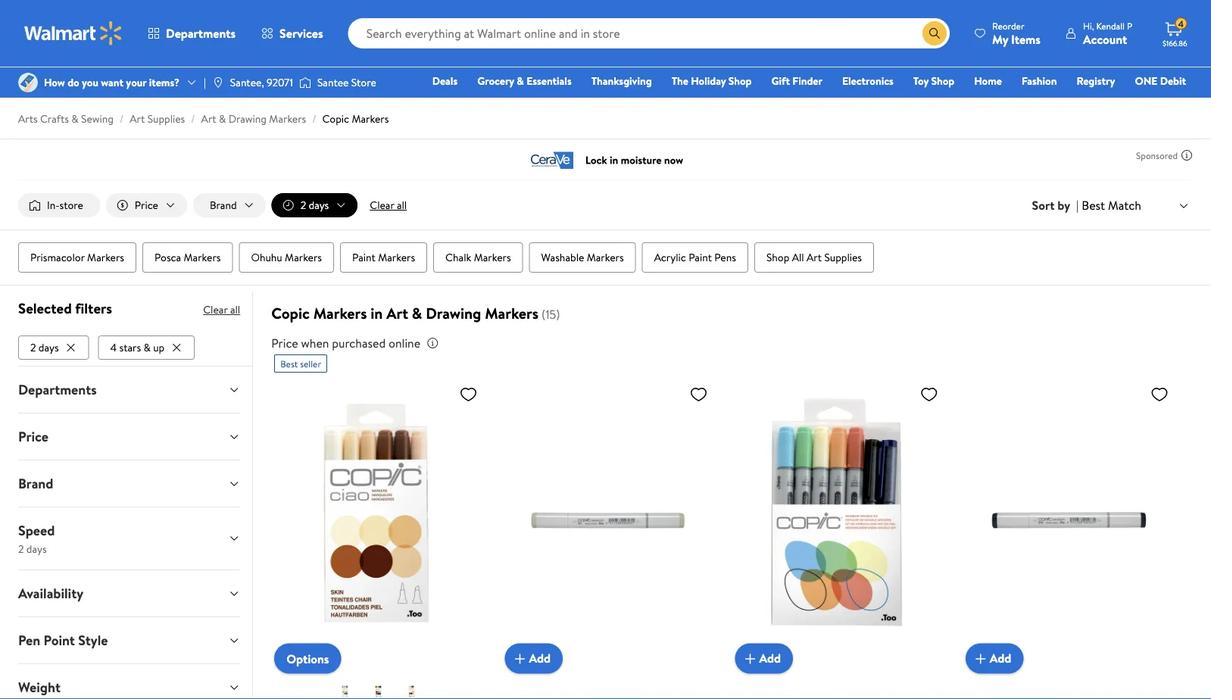 Task type: describe. For each thing, give the bounding box(es) containing it.
fashion link
[[1015, 73, 1064, 89]]

fashion
[[1022, 73, 1057, 88]]

2 days button
[[18, 335, 89, 360]]

shop all art supplies
[[766, 250, 862, 265]]

acrylic
[[654, 250, 686, 265]]

best match
[[1082, 197, 1141, 213]]

ohuhu
[[251, 250, 282, 265]]

art right in
[[386, 303, 408, 324]]

4 stars & up button
[[98, 335, 195, 360]]

hi, kendall p account
[[1083, 19, 1132, 47]]

sort and filter section element
[[0, 181, 1211, 230]]

in-store button
[[18, 193, 100, 217]]

grocery
[[477, 73, 514, 88]]

seller
[[300, 357, 321, 370]]

clear all inside the sort and filter section element
[[370, 198, 407, 212]]

markers for ohuhu
[[285, 250, 322, 265]]

availability tab
[[6, 570, 252, 616]]

add to cart image
[[972, 649, 990, 668]]

add for the copic sketch marker, prussian blue image
[[990, 650, 1011, 667]]

departments button
[[6, 366, 252, 413]]

services button
[[249, 15, 336, 52]]

$166.86
[[1163, 38, 1187, 48]]

paint markers
[[352, 250, 415, 265]]

brights image
[[336, 682, 354, 699]]

thanksgiving link
[[585, 73, 659, 89]]

weight button
[[6, 664, 252, 699]]

your
[[126, 75, 146, 90]]

markers for copic
[[313, 303, 367, 324]]

0 vertical spatial |
[[204, 75, 206, 90]]

add for copic sketch marker, warm gray no. 2 image
[[529, 650, 551, 667]]

reorder my items
[[992, 19, 1041, 47]]

one
[[1135, 73, 1158, 88]]

copic markers in art & drawing markers (15)
[[271, 303, 560, 324]]

price inside "tab"
[[18, 427, 48, 446]]

purchased
[[332, 335, 386, 352]]

stars
[[119, 340, 141, 355]]

add to favorites list, copic ciao marker set, 6-colors, skin tones image
[[459, 385, 477, 404]]

0 vertical spatial price button
[[106, 193, 187, 217]]

registry link
[[1070, 73, 1122, 89]]

items
[[1011, 31, 1041, 47]]

1 vertical spatial price button
[[6, 413, 252, 460]]

departments inside popup button
[[166, 25, 236, 42]]

santee,
[[230, 75, 264, 90]]

2 horizontal spatial shop
[[931, 73, 955, 88]]

chalk markers link
[[433, 242, 523, 273]]

you
[[82, 75, 98, 90]]

washable
[[541, 250, 584, 265]]

add button for copic doodle kit, rainbow image
[[735, 643, 793, 674]]

price tab
[[6, 413, 252, 460]]

speed 2 days
[[18, 521, 55, 556]]

& up the online
[[412, 303, 422, 324]]

sponsored
[[1136, 149, 1178, 162]]

days inside speed 2 days
[[26, 541, 47, 556]]

2 days list item
[[18, 332, 92, 360]]

markers for paint
[[378, 250, 415, 265]]

arts crafts & sewing link
[[18, 111, 114, 126]]

clear inside the sort and filter section element
[[370, 198, 394, 212]]

4 for 4 stars & up
[[110, 340, 117, 355]]

0 horizontal spatial all
[[230, 302, 240, 317]]

online
[[389, 335, 420, 352]]

days inside dropdown button
[[309, 198, 329, 212]]

1 paint from the left
[[352, 250, 376, 265]]

crafts
[[40, 111, 69, 126]]

prismacolor markers
[[30, 250, 124, 265]]

(15)
[[542, 306, 560, 323]]

when
[[301, 335, 329, 352]]

best for best seller
[[280, 357, 298, 370]]

in-store
[[47, 198, 83, 212]]

finder
[[793, 73, 823, 88]]

1 / from the left
[[120, 111, 124, 126]]

list containing 2 days
[[18, 332, 240, 360]]

4 for 4
[[1178, 17, 1184, 30]]

1 horizontal spatial supplies
[[824, 250, 862, 265]]

washable markers
[[541, 250, 624, 265]]

home
[[974, 73, 1002, 88]]

ohuhu markers
[[251, 250, 322, 265]]

kendall
[[1096, 19, 1125, 32]]

store
[[59, 198, 83, 212]]

days inside button
[[39, 340, 59, 355]]

gift finder link
[[765, 73, 829, 89]]

washable markers link
[[529, 242, 636, 273]]

best for best match
[[1082, 197, 1105, 213]]

walmart+
[[1141, 95, 1186, 109]]

add button for the copic sketch marker, prussian blue image
[[966, 643, 1024, 674]]

add button for copic sketch marker, warm gray no. 2 image
[[505, 643, 563, 674]]

speed
[[18, 521, 55, 540]]

1 vertical spatial drawing
[[426, 303, 481, 324]]

paint markers link
[[340, 242, 427, 273]]

0 vertical spatial supplies
[[147, 111, 185, 126]]

markers left (15)
[[485, 303, 539, 324]]

1 horizontal spatial clear all button
[[364, 193, 413, 217]]

in-
[[47, 198, 59, 212]]

price inside the sort and filter section element
[[135, 198, 158, 212]]

account
[[1083, 31, 1127, 47]]

walmart+ link
[[1134, 94, 1193, 110]]

markers down 92071 at left
[[269, 111, 306, 126]]

hi,
[[1083, 19, 1094, 32]]

reorder
[[992, 19, 1024, 32]]

Search search field
[[348, 18, 950, 48]]

posca markers link
[[142, 242, 233, 273]]

home link
[[967, 73, 1009, 89]]

Walmart Site-Wide search field
[[348, 18, 950, 48]]

pen
[[18, 631, 40, 650]]

acrylic paint pens
[[654, 250, 736, 265]]

4 stars & up list item
[[98, 332, 198, 360]]

point
[[44, 631, 75, 650]]

departments inside dropdown button
[[18, 380, 97, 399]]

how
[[44, 75, 65, 90]]

pens
[[714, 250, 736, 265]]

essentials
[[527, 73, 572, 88]]

brand tab
[[6, 460, 252, 507]]

2 / from the left
[[191, 111, 195, 126]]

selected filters
[[18, 298, 112, 318]]

copic ciao marker set, 6-colors, skin tones image
[[274, 379, 484, 662]]

0 horizontal spatial clear all
[[203, 302, 240, 317]]

markers for chalk
[[474, 250, 511, 265]]

 image for santee, 92071
[[212, 77, 224, 89]]

options link
[[274, 643, 341, 674]]



Task type: locate. For each thing, give the bounding box(es) containing it.
| inside the sort and filter section element
[[1076, 197, 1079, 214]]

arts crafts & sewing / art supplies / art & drawing markers / copic markers
[[18, 111, 389, 126]]

1 horizontal spatial /
[[191, 111, 195, 126]]

markers right chalk
[[474, 250, 511, 265]]

1 vertical spatial departments
[[18, 380, 97, 399]]

copic markers link
[[322, 111, 389, 126]]

weight
[[18, 678, 61, 697]]

1 horizontal spatial 2 days
[[300, 198, 329, 212]]

2 horizontal spatial add button
[[966, 643, 1024, 674]]

all
[[792, 250, 804, 265]]

 image for santee store
[[299, 75, 311, 90]]

 image
[[299, 75, 311, 90], [212, 77, 224, 89]]

0 horizontal spatial clear all button
[[203, 298, 240, 322]]

2 horizontal spatial /
[[312, 111, 316, 126]]

1 horizontal spatial add
[[759, 650, 781, 667]]

list
[[18, 332, 240, 360]]

departments up items?
[[166, 25, 236, 42]]

applied filters section element
[[18, 298, 112, 318]]

2 add from the left
[[759, 650, 781, 667]]

do
[[68, 75, 79, 90]]

departments down 2 days button
[[18, 380, 97, 399]]

0 horizontal spatial |
[[204, 75, 206, 90]]

markers for prismacolor
[[87, 250, 124, 265]]

2 down speed
[[18, 541, 24, 556]]

supplies right 'all' at right
[[824, 250, 862, 265]]

posca markers
[[155, 250, 221, 265]]

legal information image
[[427, 337, 439, 349]]

1 horizontal spatial shop
[[766, 250, 789, 265]]

art right art supplies link
[[201, 111, 216, 126]]

chalk markers
[[445, 250, 511, 265]]

speed tab
[[6, 507, 252, 569]]

all inside the sort and filter section element
[[397, 198, 407, 212]]

1 horizontal spatial clear
[[370, 198, 394, 212]]

the holiday shop
[[672, 73, 752, 88]]

grocery & essentials
[[477, 73, 572, 88]]

0 horizontal spatial price
[[18, 427, 48, 446]]

markers for washable
[[587, 250, 624, 265]]

/ left copic markers link
[[312, 111, 316, 126]]

pen point style button
[[6, 617, 252, 663]]

0 horizontal spatial paint
[[352, 250, 376, 265]]

4
[[1178, 17, 1184, 30], [110, 340, 117, 355]]

4 inside 4 stars & up button
[[110, 340, 117, 355]]

0 vertical spatial 2 days
[[300, 198, 329, 212]]

add button
[[505, 643, 563, 674], [735, 643, 793, 674], [966, 643, 1024, 674]]

clear all up the paint markers
[[370, 198, 407, 212]]

price when purchased online
[[271, 335, 420, 352]]

clear all down posca markers link
[[203, 302, 240, 317]]

sewing
[[81, 111, 114, 126]]

weight tab
[[6, 664, 252, 699]]

clear up the paint markers
[[370, 198, 394, 212]]

0 vertical spatial 4
[[1178, 17, 1184, 30]]

2 horizontal spatial 2
[[300, 198, 306, 212]]

add to favorites list, copic sketch marker, warm gray no. 2 image
[[690, 385, 708, 404]]

0 horizontal spatial add
[[529, 650, 551, 667]]

0 vertical spatial best
[[1082, 197, 1105, 213]]

1 horizontal spatial clear all
[[370, 198, 407, 212]]

pen point style tab
[[6, 617, 252, 663]]

0 vertical spatial brand
[[210, 198, 237, 212]]

| right by
[[1076, 197, 1079, 214]]

thanksgiving
[[591, 73, 652, 88]]

1 horizontal spatial add button
[[735, 643, 793, 674]]

& left up
[[144, 340, 151, 355]]

gift finder
[[771, 73, 823, 88]]

1 vertical spatial 4
[[110, 340, 117, 355]]

brand button down "price" "tab"
[[6, 460, 252, 507]]

& right crafts
[[71, 111, 78, 126]]

1 vertical spatial copic
[[271, 303, 310, 324]]

shop
[[728, 73, 752, 88], [931, 73, 955, 88], [766, 250, 789, 265]]

add for copic doodle kit, rainbow image
[[759, 650, 781, 667]]

1 vertical spatial 2
[[30, 340, 36, 355]]

brand button up ohuhu
[[193, 193, 266, 217]]

2 vertical spatial days
[[26, 541, 47, 556]]

2 vertical spatial 2
[[18, 541, 24, 556]]

art down your
[[130, 111, 145, 126]]

& right grocery
[[517, 73, 524, 88]]

& inside 4 stars & up button
[[144, 340, 151, 355]]

0 horizontal spatial brand
[[18, 474, 53, 493]]

copic doodle kit, rainbow image
[[735, 379, 944, 662]]

0 vertical spatial 2
[[300, 198, 306, 212]]

paint left pens
[[689, 250, 712, 265]]

skin image
[[402, 682, 421, 699]]

0 vertical spatial departments
[[166, 25, 236, 42]]

1 vertical spatial 2 days
[[30, 340, 59, 355]]

2 inside 2 days dropdown button
[[300, 198, 306, 212]]

add to cart image for copic sketch marker, warm gray no. 2 image
[[511, 649, 529, 668]]

2 days button
[[272, 193, 358, 217]]

toy shop link
[[907, 73, 961, 89]]

brand up posca markers
[[210, 198, 237, 212]]

acrylic paint pens link
[[642, 242, 748, 273]]

4 up the $166.86
[[1178, 17, 1184, 30]]

1 horizontal spatial price
[[135, 198, 158, 212]]

1 vertical spatial price
[[271, 335, 298, 352]]

posca
[[155, 250, 181, 265]]

days up "ohuhu markers"
[[309, 198, 329, 212]]

2 inside 2 days button
[[30, 340, 36, 355]]

markers for posca
[[184, 250, 221, 265]]

grocery & essentials link
[[471, 73, 578, 89]]

art right 'all' at right
[[807, 250, 822, 265]]

0 vertical spatial clear
[[370, 198, 394, 212]]

items?
[[149, 75, 180, 90]]

art
[[130, 111, 145, 126], [201, 111, 216, 126], [807, 250, 822, 265], [386, 303, 408, 324]]

& right art supplies link
[[219, 111, 226, 126]]

all
[[397, 198, 407, 212], [230, 302, 240, 317]]

/ right 'sewing' at the left of the page
[[120, 111, 124, 126]]

copic up when
[[271, 303, 310, 324]]

0 horizontal spatial best
[[280, 357, 298, 370]]

price button up posca
[[106, 193, 187, 217]]

4 left stars
[[110, 340, 117, 355]]

clear all button
[[364, 193, 413, 217], [203, 298, 240, 322]]

0 horizontal spatial drawing
[[228, 111, 267, 126]]

markers up price when purchased online
[[313, 303, 367, 324]]

walmart image
[[24, 21, 123, 45]]

1 vertical spatial clear
[[203, 302, 228, 317]]

brand inside tab
[[18, 474, 53, 493]]

1 horizontal spatial all
[[397, 198, 407, 212]]

| up arts crafts & sewing / art supplies / art & drawing markers / copic markers
[[204, 75, 206, 90]]

chalk
[[445, 250, 471, 265]]

toy shop
[[913, 73, 955, 88]]

primary image
[[369, 682, 387, 699]]

 image
[[18, 73, 38, 92]]

all down posca markers link
[[230, 302, 240, 317]]

1 vertical spatial best
[[280, 357, 298, 370]]

p
[[1127, 19, 1132, 32]]

clear down posca markers link
[[203, 302, 228, 317]]

0 horizontal spatial /
[[120, 111, 124, 126]]

1 vertical spatial brand button
[[6, 460, 252, 507]]

best left seller
[[280, 357, 298, 370]]

1 vertical spatial brand
[[18, 474, 53, 493]]

3 add button from the left
[[966, 643, 1024, 674]]

pen point style
[[18, 631, 108, 650]]

markers right prismacolor
[[87, 250, 124, 265]]

1 vertical spatial |
[[1076, 197, 1079, 214]]

1 horizontal spatial best
[[1082, 197, 1105, 213]]

1 horizontal spatial paint
[[689, 250, 712, 265]]

0 horizontal spatial 2
[[18, 541, 24, 556]]

services
[[280, 25, 323, 42]]

0 horizontal spatial clear
[[203, 302, 228, 317]]

3 / from the left
[[312, 111, 316, 126]]

 image left santee,
[[212, 77, 224, 89]]

copic
[[322, 111, 349, 126], [271, 303, 310, 324]]

copic sketch marker, prussian blue image
[[966, 379, 1175, 662]]

markers down store
[[352, 111, 389, 126]]

markers right ohuhu
[[285, 250, 322, 265]]

prismacolor markers link
[[18, 242, 136, 273]]

markers
[[269, 111, 306, 126], [352, 111, 389, 126], [87, 250, 124, 265], [184, 250, 221, 265], [285, 250, 322, 265], [378, 250, 415, 265], [474, 250, 511, 265], [587, 250, 624, 265], [313, 303, 367, 324], [485, 303, 539, 324]]

selected
[[18, 298, 72, 318]]

0 vertical spatial clear all
[[370, 198, 407, 212]]

/ right art supplies link
[[191, 111, 195, 126]]

best
[[1082, 197, 1105, 213], [280, 357, 298, 370]]

0 vertical spatial all
[[397, 198, 407, 212]]

2 vertical spatial price
[[18, 427, 48, 446]]

best inside dropdown button
[[1082, 197, 1105, 213]]

2 inside speed 2 days
[[18, 541, 24, 556]]

drawing down santee,
[[228, 111, 267, 126]]

1 add from the left
[[529, 650, 551, 667]]

1 horizontal spatial brand
[[210, 198, 237, 212]]

2 days inside button
[[30, 340, 59, 355]]

0 vertical spatial clear all button
[[364, 193, 413, 217]]

1 horizontal spatial 4
[[1178, 17, 1184, 30]]

shop all art supplies link
[[754, 242, 874, 273]]

availability button
[[6, 570, 252, 616]]

1 horizontal spatial 2
[[30, 340, 36, 355]]

match
[[1108, 197, 1141, 213]]

4 stars & up
[[110, 340, 165, 355]]

1 horizontal spatial  image
[[299, 75, 311, 90]]

1 vertical spatial supplies
[[824, 250, 862, 265]]

ad disclaimer and feedback for skylinedisplayad image
[[1181, 149, 1193, 161]]

add to cart image for copic doodle kit, rainbow image
[[741, 649, 759, 668]]

clear all button down posca markers link
[[203, 298, 240, 322]]

1 vertical spatial all
[[230, 302, 240, 317]]

availability
[[18, 584, 83, 603]]

supplies down items?
[[147, 111, 185, 126]]

copic sketch marker, warm gray no. 2 image
[[505, 379, 714, 662]]

1 horizontal spatial departments
[[166, 25, 236, 42]]

0 horizontal spatial 4
[[110, 340, 117, 355]]

0 vertical spatial drawing
[[228, 111, 267, 126]]

paint up in
[[352, 250, 376, 265]]

copic down "santee"
[[322, 111, 349, 126]]

 image right 92071 at left
[[299, 75, 311, 90]]

0 vertical spatial brand button
[[193, 193, 266, 217]]

search icon image
[[929, 27, 941, 39]]

1 add to cart image from the left
[[511, 649, 529, 668]]

shop right toy
[[931, 73, 955, 88]]

0 vertical spatial copic
[[322, 111, 349, 126]]

1 horizontal spatial |
[[1076, 197, 1079, 214]]

one debit walmart+
[[1135, 73, 1186, 109]]

2 days inside dropdown button
[[300, 198, 329, 212]]

want
[[101, 75, 123, 90]]

0 horizontal spatial copic
[[271, 303, 310, 324]]

the holiday shop link
[[665, 73, 759, 89]]

0 horizontal spatial shop
[[728, 73, 752, 88]]

drawing
[[228, 111, 267, 126], [426, 303, 481, 324]]

3 add from the left
[[990, 650, 1011, 667]]

by
[[1058, 197, 1070, 214]]

0 vertical spatial days
[[309, 198, 329, 212]]

1 horizontal spatial drawing
[[426, 303, 481, 324]]

add to favorites list, copic doodle kit, rainbow image
[[920, 385, 938, 404]]

best match button
[[1079, 195, 1193, 215]]

markers up copic markers in art & drawing markers (15)
[[378, 250, 415, 265]]

all up the paint markers
[[397, 198, 407, 212]]

store
[[351, 75, 376, 90]]

drawing up legal information image
[[426, 303, 481, 324]]

gift
[[771, 73, 790, 88]]

days down selected
[[39, 340, 59, 355]]

price button down departments dropdown button
[[6, 413, 252, 460]]

up
[[153, 340, 165, 355]]

0 horizontal spatial add button
[[505, 643, 563, 674]]

1 vertical spatial clear all
[[203, 302, 240, 317]]

92071
[[267, 75, 293, 90]]

santee
[[317, 75, 349, 90]]

registry
[[1077, 73, 1115, 88]]

shop left 'all' at right
[[766, 250, 789, 265]]

1 horizontal spatial copic
[[322, 111, 349, 126]]

clear all
[[370, 198, 407, 212], [203, 302, 240, 317]]

best right by
[[1082, 197, 1105, 213]]

brand button
[[193, 193, 266, 217], [6, 460, 252, 507]]

brand button inside the sort and filter section element
[[193, 193, 266, 217]]

electronics
[[842, 73, 894, 88]]

2 down selected
[[30, 340, 36, 355]]

2
[[300, 198, 306, 212], [30, 340, 36, 355], [18, 541, 24, 556]]

the
[[672, 73, 688, 88]]

1 horizontal spatial add to cart image
[[741, 649, 759, 668]]

markers inside 'link'
[[474, 250, 511, 265]]

brand inside the sort and filter section element
[[210, 198, 237, 212]]

|
[[204, 75, 206, 90], [1076, 197, 1079, 214]]

shop right holiday
[[728, 73, 752, 88]]

deals link
[[426, 73, 464, 89]]

days down speed
[[26, 541, 47, 556]]

markers right posca
[[184, 250, 221, 265]]

debit
[[1160, 73, 1186, 88]]

departments
[[166, 25, 236, 42], [18, 380, 97, 399]]

0 horizontal spatial add to cart image
[[511, 649, 529, 668]]

2 up "ohuhu markers"
[[300, 198, 306, 212]]

santee, 92071
[[230, 75, 293, 90]]

2 horizontal spatial add
[[990, 650, 1011, 667]]

markers right washable
[[587, 250, 624, 265]]

2 days up "ohuhu markers"
[[300, 198, 329, 212]]

holiday
[[691, 73, 726, 88]]

0 horizontal spatial supplies
[[147, 111, 185, 126]]

0 horizontal spatial departments
[[18, 380, 97, 399]]

add to favorites list, copic sketch marker, prussian blue image
[[1151, 385, 1169, 404]]

2 horizontal spatial price
[[271, 335, 298, 352]]

1 vertical spatial clear all button
[[203, 298, 240, 322]]

2 days down selected
[[30, 340, 59, 355]]

2 add button from the left
[[735, 643, 793, 674]]

toy
[[913, 73, 929, 88]]

0 horizontal spatial 2 days
[[30, 340, 59, 355]]

best seller
[[280, 357, 321, 370]]

0 horizontal spatial  image
[[212, 77, 224, 89]]

1 add button from the left
[[505, 643, 563, 674]]

& inside grocery & essentials "link"
[[517, 73, 524, 88]]

2 paint from the left
[[689, 250, 712, 265]]

add to cart image
[[511, 649, 529, 668], [741, 649, 759, 668]]

departments tab
[[6, 366, 252, 413]]

clear all button up the paint markers
[[364, 193, 413, 217]]

paint
[[352, 250, 376, 265], [689, 250, 712, 265]]

1 vertical spatial days
[[39, 340, 59, 355]]

in
[[371, 303, 383, 324]]

brand up speed
[[18, 474, 53, 493]]

0 vertical spatial price
[[135, 198, 158, 212]]

departments button
[[135, 15, 249, 52]]

2 add to cart image from the left
[[741, 649, 759, 668]]



Task type: vqa. For each thing, say whether or not it's contained in the screenshot.
PEN POINT STYLE
yes



